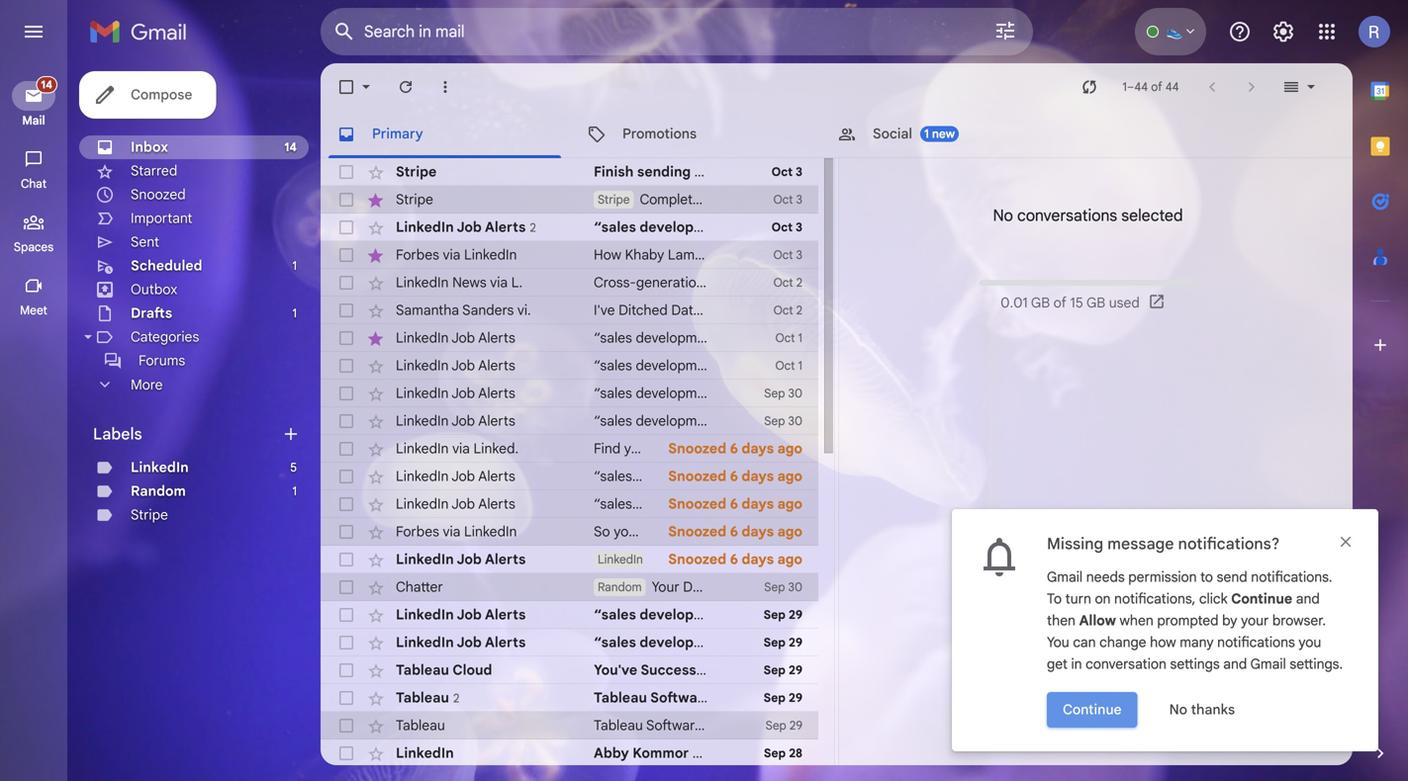 Task type: vqa. For each thing, say whether or not it's contained in the screenshot.


Task type: locate. For each thing, give the bounding box(es) containing it.
sep 30 up "sales development representative": 24 opportunities at the bottom
[[764, 580, 803, 595]]

3 linkedin job alerts from the top
[[396, 385, 516, 402]]

of for 1 44 of 44
[[1151, 80, 1163, 95]]

outbox link
[[131, 281, 177, 298]]

popular
[[1161, 246, 1210, 264]]

and
[[1138, 219, 1163, 236], [845, 246, 869, 264], [1057, 274, 1081, 291], [1116, 330, 1140, 347], [1274, 357, 1298, 375], [1150, 385, 1174, 402], [1155, 413, 1179, 430], [1296, 591, 1320, 608], [1224, 656, 1247, 674], [693, 745, 718, 763]]

"sales inside '"sales development representative": 24 opportunities' link
[[594, 607, 636, 624]]

alerts
[[485, 218, 526, 236], [478, 330, 516, 347], [478, 357, 516, 375], [478, 385, 516, 402], [478, 413, 516, 430], [478, 468, 516, 485], [478, 496, 516, 513], [485, 551, 526, 569], [485, 607, 526, 624], [485, 634, 526, 652]]

random for random your daily digest for chatter
[[598, 580, 642, 595]]

opportunities inside "sales development representative": 25 opportunities link
[[844, 496, 929, 513]]

ago inside "last account activity: 28 minutes ago details privacy · program policies"
[[1168, 668, 1188, 682]]

you left do
[[856, 302, 879, 319]]

1 horizontal spatial chatter
[[782, 579, 830, 596]]

representative": for 24
[[732, 607, 843, 624]]

16 row from the top
[[321, 574, 830, 602]]

cross-
[[594, 274, 636, 291]]

days up "sales development representative": 21 opportunities
[[742, 440, 774, 458]]

of
[[1151, 80, 1163, 95], [918, 274, 931, 291], [1054, 294, 1067, 312]]

linkedin job alerts 2
[[396, 218, 536, 236]]

new right 'a'
[[746, 524, 772, 541]]

via for so
[[443, 524, 461, 541]]

1 horizontal spatial gmail
[[1251, 656, 1286, 674]]

oct 1
[[775, 331, 803, 346], [775, 359, 803, 374]]

oct for retrain.ai
[[775, 331, 795, 346]]

development inside 'link'
[[938, 219, 1028, 236]]

0 horizontal spatial on
[[711, 302, 727, 319]]

opportunities right 30+
[[876, 634, 968, 652]]

new inside row
[[746, 524, 772, 541]]

28 inside row
[[789, 747, 803, 762]]

representative for "sales development representative": path - sales development representative (remote) and more
[[991, 385, 1085, 402]]

compose button
[[79, 71, 216, 119]]

share
[[769, 745, 807, 763]]

stripe down random link
[[131, 507, 168, 524]]

1 row from the top
[[321, 158, 841, 186]]

new inside tab
[[932, 127, 955, 142]]

software for account
[[646, 718, 703, 735]]

0 vertical spatial 30
[[788, 386, 803, 401]]

1 vertical spatial linkedin link
[[594, 550, 653, 570]]

stripe down invoice
[[735, 191, 772, 208]]

1 forbes via linkedin from the top
[[396, 246, 517, 264]]

software inside 'link'
[[650, 690, 711, 707]]

stripe
[[396, 163, 437, 181], [396, 191, 433, 208], [735, 191, 772, 208], [598, 193, 630, 207], [131, 507, 168, 524]]

0 vertical spatial account
[[776, 191, 827, 208]]

snoozed left 'a'
[[668, 524, 727, 541]]

path
[[826, 385, 855, 402]]

1 horizontal spatial random
[[598, 580, 642, 595]]

0 horizontal spatial you
[[856, 302, 879, 319]]

1 vertical spatial oct 1
[[775, 359, 803, 374]]

"sales inside "sales development representative": 25 opportunities link
[[594, 496, 632, 513]]

1 horizontal spatial 44
[[1166, 80, 1179, 95]]

1 vertical spatial 30
[[788, 414, 803, 429]]

settings image
[[1272, 20, 1296, 44]]

development for talentify
[[929, 357, 1012, 375]]

1 vertical spatial software
[[646, 718, 703, 735]]

oct 3 up stripe complete your stripe account application to start accepting payments at the top
[[772, 165, 803, 180]]

development for "sales development representative": 24 opportunities
[[640, 607, 728, 624]]

password
[[715, 690, 780, 707]]

"sales inside "sales development representative": boulevard - smb sales development representative and more link
[[594, 413, 632, 430]]

gmail needs permission to send notifications. to turn on notifications, click
[[1047, 569, 1333, 608]]

days for for
[[742, 524, 774, 541]]

development inside 'link'
[[640, 219, 728, 236]]

sep 29 down "sales development representative": 30+ opportunities link
[[764, 664, 803, 678]]

1 vertical spatial gmail
[[1251, 656, 1286, 674]]

sep 29 down '"sales development representative": 24 opportunities' link
[[764, 636, 803, 651]]

so you're applying for a new job—how long should your résumé be?
[[594, 524, 1019, 541]]

on down needs
[[1095, 591, 1111, 608]]

1 vertical spatial new
[[746, 524, 772, 541]]

your down finish sending your invoice to margo link
[[704, 191, 732, 208]]

more inside "sales development representative": talentify - sales development representative manager - remote - usa and more link
[[1301, 357, 1333, 375]]

5 days from the top
[[742, 551, 774, 569]]

navigation
[[0, 63, 69, 782]]

20 row from the top
[[321, 685, 822, 713]]

oct 1 for talentify
[[775, 359, 803, 374]]

tableau inside 'link'
[[594, 690, 647, 707]]

no
[[993, 206, 1013, 226], [1169, 702, 1188, 719]]

1 horizontal spatial linkedin link
[[594, 550, 653, 570]]

for left 'a'
[[713, 524, 731, 541]]

1 horizontal spatial no
[[1169, 702, 1188, 719]]

2 forbes from the top
[[396, 524, 439, 541]]

sep for boulevard
[[764, 414, 785, 429]]

8 "sales from the top
[[594, 607, 636, 624]]

meet
[[20, 303, 47, 318]]

2 oct 2 from the top
[[774, 303, 803, 318]]

no conversations selected main content
[[321, 63, 1353, 782]]

representative": for talentify
[[721, 357, 822, 375]]

gmail down notifications
[[1251, 656, 1286, 674]]

oct for on
[[774, 303, 793, 318]]

2 3 from the top
[[796, 193, 803, 207]]

development for "sales development representative": 25 opportunities
[[636, 496, 718, 513]]

0 horizontal spatial 44
[[1135, 80, 1148, 95]]

to left the "start" at the top
[[903, 191, 916, 208]]

1 forbes from the top
[[396, 246, 439, 264]]

1 linkedin job alerts from the top
[[396, 330, 516, 347]]

days up "sales development representative": 25 opportunities
[[742, 468, 774, 485]]

gb right '15'
[[1087, 294, 1106, 312]]

linkedin link up random link
[[131, 459, 189, 477]]

on left my
[[711, 302, 727, 319]]

oct for the
[[774, 276, 793, 290]]

linkedin link
[[131, 459, 189, 477], [594, 550, 653, 570]]

oct for talentify
[[775, 359, 795, 374]]

2 6 from the top
[[730, 468, 738, 485]]

oct for shook
[[773, 248, 793, 263]]

sales for path
[[868, 385, 901, 402]]

advanced search options image
[[986, 11, 1025, 50]]

by
[[1222, 613, 1238, 630]]

forbes
[[396, 246, 439, 264], [396, 524, 439, 541]]

tableau for tableau
[[396, 718, 445, 735]]

oct 2 down miscommunication,
[[774, 303, 803, 318]]

3 for shook
[[796, 248, 803, 263]]

representative for "sales development representative": retrain.ai - sales development representative and more
[[1018, 330, 1112, 347]]

0 vertical spatial sep 30
[[764, 386, 803, 401]]

5 row from the top
[[321, 269, 1267, 297]]

payments
[[1019, 191, 1081, 208]]

0 horizontal spatial new
[[746, 524, 772, 541]]

"sales development representative": 25 opportunities
[[594, 496, 929, 513]]

offline sync status image
[[1080, 77, 1100, 97]]

oct 3 for invoice
[[772, 165, 803, 180]]

i've ditched dates on my resume: should you do the same?
[[594, 302, 973, 319]]

your right find
[[759, 440, 787, 458]]

sep 30 left path
[[764, 386, 803, 401]]

6 for 21
[[730, 468, 738, 485]]

"sales for "sales development representative": retrain.ai - sales development representative and more
[[594, 330, 632, 347]]

development for aidoc
[[938, 219, 1028, 236]]

21 row from the top
[[321, 713, 824, 740]]

no inside no conversations selected main content
[[993, 206, 1013, 226]]

of right offline sync status icon
[[1151, 80, 1163, 95]]

oct 3 for aidoc
[[772, 220, 803, 235]]

policies
[[1138, 707, 1178, 722]]

most
[[1126, 246, 1158, 264]]

development
[[640, 219, 728, 236], [636, 330, 718, 347], [636, 357, 718, 375], [636, 385, 718, 402], [636, 413, 718, 430], [636, 468, 718, 485], [636, 496, 718, 513], [640, 607, 728, 624], [640, 634, 728, 652]]

3 sep 30 from the top
[[764, 580, 803, 595]]

2 vertical spatial 30
[[788, 580, 803, 595]]

0 horizontal spatial no
[[993, 206, 1013, 226]]

6 "sales from the top
[[594, 468, 632, 485]]

job for "sales development representative": talentify - sales development representative manager - remote - usa and more
[[452, 357, 475, 375]]

development
[[938, 219, 1028, 236], [932, 330, 1015, 347], [929, 357, 1012, 375], [905, 385, 988, 402], [971, 413, 1054, 430]]

days down "sales development representative": 25 opportunities link
[[742, 524, 774, 541]]

snoozed up important
[[131, 186, 186, 203]]

more
[[1167, 219, 1201, 236], [1143, 330, 1175, 347], [1301, 357, 1333, 375], [1178, 385, 1210, 402], [1183, 413, 1215, 430]]

community,
[[656, 440, 728, 458]]

3 6 from the top
[[730, 496, 738, 513]]

3 row from the top
[[321, 214, 1201, 241]]

18 row from the top
[[321, 629, 968, 657]]

random for random
[[131, 483, 186, 500]]

1 vertical spatial 28
[[789, 747, 803, 762]]

stripe link
[[131, 507, 168, 524]]

6 up digest
[[730, 551, 738, 569]]

oct 3 up miscommunication,
[[773, 248, 803, 263]]

2 sep 30 from the top
[[764, 414, 803, 429]]

essential
[[953, 274, 1009, 291]]

0 vertical spatial gmail
[[1047, 569, 1083, 586]]

"sales inside "sales development representative": 30+ opportunities link
[[594, 634, 636, 652]]

alerts for "sales development representative": boulevard - smb sales development representative and more
[[478, 413, 516, 430]]

manager
[[1113, 357, 1169, 375]]

sep 29 up "sales development representative": 30+ opportunities
[[764, 608, 803, 623]]

1 chatter from the left
[[396, 579, 443, 596]]

ago up "sales development representative": 21 opportunities
[[778, 440, 803, 458]]

oct 2 up i've ditched dates on my resume: should you do the same? at top
[[774, 276, 803, 290]]

linkedin job alerts for "sales development representative": talentify - sales development representative manager - remote - usa and more
[[396, 357, 516, 375]]

snoozed 6 days ago up 'a'
[[668, 496, 803, 513]]

development for retrain.ai
[[932, 330, 1015, 347]]

17 row from the top
[[321, 602, 959, 629]]

representative": inside "sales development representative": path - sales development representative (remote) and more link
[[721, 385, 822, 402]]

privacy
[[1040, 707, 1079, 722]]

forums link
[[139, 352, 185, 370]]

2 days from the top
[[742, 468, 774, 485]]

0 horizontal spatial 28
[[789, 747, 803, 762]]

job for "sales development representative": 25 opportunities
[[452, 496, 475, 513]]

ago down 'path'
[[778, 468, 803, 485]]

3 right invoice
[[796, 165, 803, 180]]

2 vertical spatial sep 30
[[764, 580, 803, 595]]

tableau up 'tableau 2'
[[396, 662, 449, 679]]

28 inside "last account activity: 28 minutes ago details privacy · program policies"
[[1106, 668, 1119, 682]]

9 "sales from the top
[[594, 634, 636, 652]]

0 horizontal spatial continue
[[1063, 702, 1122, 719]]

so
[[594, 524, 610, 541]]

opportunities inside "sales development representative": 21 opportunities link
[[842, 468, 926, 485]]

2 vertical spatial of
[[1054, 294, 1067, 312]]

ago for 25
[[778, 496, 803, 513]]

6 row from the top
[[321, 297, 973, 325]]

2 oct 1 from the top
[[775, 359, 803, 374]]

chat heading
[[0, 176, 67, 192]]

0 vertical spatial oct 1
[[775, 331, 803, 346]]

opportunities inside '"sales development representative": 24 opportunities' link
[[867, 607, 959, 624]]

primary tab
[[321, 111, 569, 158]]

more
[[131, 376, 163, 394]]

sep
[[764, 386, 785, 401], [764, 414, 785, 429], [764, 580, 785, 595], [764, 608, 786, 623], [764, 636, 786, 651], [764, 664, 786, 678], [764, 691, 786, 706], [766, 719, 787, 734], [764, 747, 786, 762]]

"sales inside "sales development representative": talentify - sales development representative manager - remote - usa and more link
[[594, 357, 632, 375]]

0 vertical spatial on
[[711, 302, 727, 319]]

0 horizontal spatial random
[[131, 483, 186, 500]]

29
[[789, 608, 803, 623], [789, 636, 803, 651], [789, 664, 803, 678], [789, 691, 803, 706], [790, 719, 803, 734]]

1 horizontal spatial you
[[1047, 634, 1070, 652]]

chatter up "sales development representative": 24 opportunities at the bottom
[[782, 579, 830, 596]]

software
[[650, 690, 711, 707], [646, 718, 703, 735]]

mail, 14 unread messages image
[[34, 81, 55, 99]]

representative": for retrain.ai
[[721, 330, 822, 347]]

24
[[847, 607, 863, 624]]

44 down active image at the right
[[1166, 80, 1179, 95]]

1 horizontal spatial account
[[1014, 668, 1058, 682]]

forbes via linkedin up linkedin news via l.
[[396, 246, 517, 264]]

of for 0.01 gb of 15 gb used
[[1054, 294, 1067, 312]]

your up notifications
[[1241, 613, 1269, 630]]

via left linked.
[[452, 440, 470, 458]]

tableau down tableau cloud
[[396, 690, 449, 707]]

0 horizontal spatial linkedin link
[[131, 459, 189, 477]]

gb
[[1031, 294, 1050, 312], [1087, 294, 1106, 312]]

- left usa
[[1234, 357, 1240, 375]]

4 6 from the top
[[730, 524, 738, 541]]

so you're applying for a new job—how long should your résumé be? link
[[594, 523, 1019, 542]]

"sales inside "sales development representative": retrain.ai - sales development representative and more "link"
[[594, 330, 632, 347]]

1 days from the top
[[742, 440, 774, 458]]

None checkbox
[[337, 661, 356, 681], [337, 689, 356, 709], [337, 717, 356, 736], [337, 744, 356, 764], [337, 661, 356, 681], [337, 689, 356, 709], [337, 717, 356, 736], [337, 744, 356, 764]]

representative for "sales development representative": talentify - sales development representative manager - remote - usa and more
[[1016, 357, 1110, 375]]

"sales inside "sales development representative": path - sales development representative (remote) and more link
[[594, 385, 632, 402]]

activation
[[761, 718, 824, 735]]

linkedin job alerts for "sales development representative": 24 opportunities
[[396, 607, 526, 624]]

2 forbes via linkedin from the top
[[396, 524, 517, 541]]

0 horizontal spatial account
[[776, 191, 827, 208]]

0 vertical spatial software
[[650, 690, 711, 707]]

days for 25
[[742, 496, 774, 513]]

3 days from the top
[[742, 496, 774, 513]]

sep 29 up share
[[766, 719, 803, 734]]

of left an
[[918, 274, 931, 291]]

sep 30 up 'path'
[[764, 414, 803, 429]]

you up get
[[1047, 634, 1070, 652]]

sales inside "link"
[[894, 330, 928, 347]]

- inside "link"
[[885, 330, 891, 347]]

3 up early
[[796, 220, 803, 235]]

1 inside 'social, one new message,' tab
[[924, 127, 929, 142]]

representative": up "sales development representative": 30+ opportunities
[[732, 607, 843, 624]]

0 horizontal spatial of
[[918, 274, 931, 291]]

2 inside 'linkedin job alerts 2'
[[530, 220, 536, 235]]

important
[[131, 210, 192, 227]]

0 horizontal spatial gb
[[1031, 294, 1050, 312]]

development for path
[[905, 385, 988, 402]]

- down "sales development representative": retrain.ai - sales development representative and more "link"
[[882, 357, 889, 375]]

1 oct 1 from the top
[[775, 331, 803, 346]]

2 29 from the top
[[789, 636, 803, 651]]

opportunities inside "sales development representative": 30+ opportunities link
[[876, 634, 968, 652]]

others
[[722, 745, 765, 763]]

and then
[[1047, 591, 1320, 630]]

their
[[810, 745, 843, 763]]

6 up 'a'
[[730, 496, 738, 513]]

sanders
[[462, 302, 514, 319]]

ago for find
[[778, 440, 803, 458]]

1 30 from the top
[[788, 386, 803, 401]]

sep 29 up 'activation'
[[764, 691, 803, 706]]

then
[[1047, 613, 1076, 630]]

random down you're
[[598, 580, 642, 595]]

11 row from the top
[[321, 435, 872, 463]]

- for path
[[858, 385, 864, 402]]

random inside "random your daily digest for chatter"
[[598, 580, 642, 595]]

0 vertical spatial no
[[993, 206, 1013, 226]]

start
[[920, 191, 949, 208]]

28 down 'activation'
[[789, 747, 803, 762]]

"sales for "sales development representative": talentify - sales development representative manager - remote - usa and more
[[594, 357, 632, 375]]

1 vertical spatial you
[[1047, 634, 1070, 652]]

gmail image
[[89, 12, 197, 51]]

outbox
[[131, 281, 177, 298]]

- for boulevard
[[892, 413, 899, 430]]

snoozed down community,
[[668, 468, 727, 485]]

critics
[[803, 246, 842, 264]]

opportunities for "sales development representative": 21 opportunities
[[842, 468, 926, 485]]

6 linkedin job alerts from the top
[[396, 496, 516, 513]]

you inside when prompted by your browser. you can change how many notifications you get in conversation settings and gmail settings.
[[1047, 634, 1070, 652]]

7 "sales from the top
[[594, 496, 632, 513]]

1 vertical spatial sep 30
[[764, 414, 803, 429]]

opportunities up 'should'
[[844, 496, 929, 513]]

alerts for "sales development representative": 25 opportunities
[[478, 496, 516, 513]]

representative":
[[732, 219, 843, 236], [721, 330, 822, 347], [721, 357, 822, 375], [721, 385, 822, 402], [721, 413, 822, 430]]

ago up job—how
[[778, 496, 803, 513]]

0 vertical spatial you
[[856, 302, 879, 319]]

44 right offline sync status icon
[[1135, 80, 1148, 95]]

2 linkedin job alerts from the top
[[396, 357, 516, 375]]

30 up "sales development representative": 24 opportunities at the bottom
[[788, 580, 803, 595]]

6 down "sales development representative": 25 opportunities link
[[730, 524, 738, 541]]

job for "sales development representative": 30+ opportunities
[[457, 634, 482, 652]]

representative": inside "sales development representative": retrain.ai - sales development representative and more "link"
[[721, 330, 822, 347]]

3 snoozed 6 days ago from the top
[[668, 496, 803, 513]]

tableau software password reset
[[594, 690, 822, 707]]

tableau software account activation link
[[594, 717, 824, 736]]

representative inside "link"
[[1018, 330, 1112, 347]]

alerts for "sales development representative": path - sales development representative (remote) and more
[[478, 385, 516, 402]]

0 vertical spatial linkedin link
[[131, 459, 189, 477]]

3 29 from the top
[[789, 664, 803, 678]]

tableau down 'tableau 2'
[[396, 718, 445, 735]]

chatter up tableau cloud
[[396, 579, 443, 596]]

5 29 from the top
[[790, 719, 803, 734]]

1 horizontal spatial continue
[[1231, 591, 1293, 608]]

29 up the reset at the bottom right of the page
[[789, 664, 803, 678]]

ago down "sales development representative": 25 opportunities link
[[778, 524, 803, 541]]

your left daily
[[652, 579, 680, 596]]

notifications,
[[1114, 591, 1196, 608]]

oct 3 for shook
[[773, 248, 803, 263]]

finish
[[594, 163, 634, 181]]

notifications?
[[1178, 534, 1280, 554]]

your right find at the bottom left of page
[[624, 440, 652, 458]]

created
[[730, 662, 784, 679]]

opportunities
[[842, 468, 926, 485], [844, 496, 929, 513], [867, 607, 959, 624], [876, 634, 968, 652]]

4 29 from the top
[[789, 691, 803, 706]]

sales down the
[[894, 330, 928, 347]]

1 gb from the left
[[1031, 294, 1050, 312]]

2 30 from the top
[[788, 414, 803, 429]]

no inside no thanks button
[[1169, 702, 1188, 719]]

29 up 'activation'
[[789, 691, 803, 706]]

4 linkedin job alerts from the top
[[396, 413, 516, 430]]

0 vertical spatial new
[[932, 127, 955, 142]]

1 vertical spatial continue
[[1063, 702, 1122, 719]]

5 "sales from the top
[[594, 413, 632, 430]]

development for "sales development representative": aidoc - sales development representative and more
[[640, 219, 728, 236]]

- left the smb
[[892, 413, 899, 430]]

"sales inside "sales development representative": 21 opportunities link
[[594, 468, 632, 485]]

forbes up linkedin news via l.
[[396, 246, 439, 264]]

2 snoozed 6 days ago from the top
[[668, 468, 803, 485]]

1 vertical spatial no
[[1169, 702, 1188, 719]]

representative": inside "sales development representative": talentify - sales development representative manager - remote - usa and more link
[[721, 357, 822, 375]]

vi.
[[518, 302, 531, 319]]

2 "sales from the top
[[594, 330, 632, 347]]

1 6 from the top
[[730, 440, 738, 458]]

development inside "link"
[[636, 330, 718, 347]]

1 vertical spatial account
[[1014, 668, 1058, 682]]

30 for boulevard
[[788, 414, 803, 429]]

3 30 from the top
[[788, 580, 803, 595]]

forbes via linkedin down linkedin via linked.
[[396, 524, 517, 541]]

snoozed 6 days ago for find
[[668, 440, 803, 458]]

"sales inside "sales development representative": aidoc - sales development representative and more 'link'
[[594, 219, 636, 236]]

row containing linkedin news via l.
[[321, 269, 1267, 297]]

0 vertical spatial of
[[1151, 80, 1163, 95]]

- inside 'link'
[[889, 219, 895, 236]]

- for talentify
[[882, 357, 889, 375]]

can
[[1073, 634, 1096, 652]]

22 row from the top
[[321, 740, 989, 768]]

1 vertical spatial of
[[918, 274, 931, 291]]

of left '15'
[[1054, 294, 1067, 312]]

sales inside 'link'
[[898, 219, 935, 236]]

1 vertical spatial forbes
[[396, 524, 439, 541]]

news
[[452, 274, 487, 291]]

1 snoozed 6 days ago from the top
[[668, 440, 803, 458]]

ago for for
[[778, 524, 803, 541]]

sales right the smb
[[934, 413, 968, 430]]

do
[[882, 302, 900, 319]]

influencer
[[1213, 246, 1276, 264]]

representative up the tiktok's
[[1031, 219, 1134, 236]]

4 snoozed 6 days ago from the top
[[668, 524, 803, 541]]

1 3 from the top
[[796, 165, 803, 180]]

0 horizontal spatial gmail
[[1047, 569, 1083, 586]]

and inside 'link'
[[1138, 219, 1163, 236]]

via down linkedin via linked.
[[443, 524, 461, 541]]

turn
[[1066, 591, 1092, 608]]

snoozed 6 days ago for for
[[668, 524, 803, 541]]

0 vertical spatial oct 2
[[774, 276, 803, 290]]

labels heading
[[93, 425, 281, 444]]

3 "sales from the top
[[594, 357, 632, 375]]

row containing linkedin via linked.
[[321, 435, 872, 463]]

snoozed left find
[[668, 440, 727, 458]]

5 linkedin job alerts from the top
[[396, 468, 516, 485]]

in
[[1071, 656, 1082, 674]]

days down 'a'
[[742, 551, 774, 569]]

for up "sales development representative": 24 opportunities at the bottom
[[761, 579, 779, 596]]

sep for path
[[764, 386, 785, 401]]

software for password
[[650, 690, 711, 707]]

gmail up to on the right bottom of page
[[1047, 569, 1083, 586]]

oct 1 for retrain.ai
[[775, 331, 803, 346]]

sep for reset
[[764, 691, 786, 706]]

main menu image
[[22, 20, 46, 44]]

oct for invoice
[[772, 165, 793, 180]]

to
[[781, 163, 795, 181], [903, 191, 916, 208], [1003, 246, 1015, 264], [1201, 569, 1213, 586]]

development for "sales development representative": 21 opportunities
[[636, 468, 718, 485]]

account
[[706, 718, 758, 735]]

of inside row
[[918, 274, 931, 291]]

snoozed 6 days ago for 21
[[668, 468, 803, 485]]

representative inside 'link'
[[1031, 219, 1134, 236]]

0 horizontal spatial chatter
[[396, 579, 443, 596]]

toggle split pane mode image
[[1282, 77, 1302, 97]]

1 horizontal spatial your
[[787, 662, 817, 679]]

1 horizontal spatial gb
[[1087, 294, 1106, 312]]

representative down 0.01 gb of 15 gb used
[[1018, 330, 1112, 347]]

1 vertical spatial forbes via linkedin
[[396, 524, 517, 541]]

account down margo
[[776, 191, 827, 208]]

1 horizontal spatial 28
[[1106, 668, 1119, 682]]

new
[[932, 127, 955, 142], [746, 524, 772, 541]]

29 up abby kommor and others share their thoughts on linkedin
[[790, 719, 803, 734]]

ago right minutes at the right bottom of the page
[[1168, 668, 1188, 682]]

2 horizontal spatial on
[[1095, 591, 1111, 608]]

passion
[[951, 246, 999, 264]]

sales for talentify
[[892, 357, 926, 375]]

1 oct 2 from the top
[[774, 276, 803, 290]]

opportunities for "sales development representative": 25 opportunities
[[844, 496, 929, 513]]

job for "sales development representative": retrain.ai - sales development representative and more
[[452, 330, 475, 347]]

1 horizontal spatial of
[[1054, 294, 1067, 312]]

0 vertical spatial forbes
[[396, 246, 439, 264]]

snoozed 6 days ago up digest
[[668, 551, 803, 569]]

0 vertical spatial for
[[713, 524, 731, 541]]

thanks
[[1191, 702, 1235, 719]]

categories link
[[131, 329, 199, 346]]

1 horizontal spatial on
[[911, 745, 928, 763]]

sep 29 for 24
[[764, 608, 803, 623]]

representative": down "sales development representative": 21 opportunities link on the bottom of page
[[721, 496, 822, 513]]

1 vertical spatial oct 2
[[774, 303, 803, 318]]

snoozed for "sales development representative": 21 opportunities
[[668, 468, 727, 485]]

- right path
[[858, 385, 864, 402]]

0 vertical spatial forbes via linkedin
[[396, 246, 517, 264]]

2 horizontal spatial of
[[1151, 80, 1163, 95]]

job for "sales development representative": boulevard - smb sales development representative and more
[[452, 413, 475, 430]]

6 up "sales development representative": 21 opportunities
[[730, 440, 738, 458]]

should
[[810, 302, 853, 319]]

random
[[131, 483, 186, 500], [598, 580, 642, 595]]

9 linkedin job alerts from the top
[[396, 634, 526, 652]]

1 vertical spatial on
[[1095, 591, 1111, 608]]

2 inside 'tableau 2'
[[453, 692, 460, 706]]

row containing linkedin
[[321, 740, 989, 768]]

via up linkedin news via l.
[[443, 246, 461, 264]]

row
[[321, 158, 841, 186], [321, 186, 1081, 214], [321, 214, 1201, 241], [321, 241, 1276, 269], [321, 269, 1267, 297], [321, 297, 973, 325], [321, 325, 1175, 352], [321, 352, 1333, 380], [321, 380, 1210, 408], [321, 408, 1215, 435], [321, 435, 872, 463], [321, 463, 926, 491], [321, 491, 929, 519], [321, 519, 1019, 546], [321, 546, 819, 574], [321, 574, 830, 602], [321, 602, 959, 629], [321, 629, 968, 657], [321, 657, 847, 685], [321, 685, 822, 713], [321, 713, 824, 740], [321, 740, 989, 768]]

tab list
[[1353, 63, 1408, 711], [321, 111, 1353, 158]]

oct 3 up early
[[772, 220, 803, 235]]

oct 2 for on
[[774, 303, 803, 318]]

development inside "link"
[[932, 330, 1015, 347]]

to up click
[[1201, 569, 1213, 586]]

- for retrain.ai
[[885, 330, 891, 347]]

4 "sales from the top
[[594, 385, 632, 402]]

2 down tableau cloud
[[453, 692, 460, 706]]

navigation containing mail
[[0, 63, 69, 782]]

alerts for "sales development representative": 24 opportunities
[[485, 607, 526, 624]]

representative": inside "sales development representative": boulevard - smb sales development representative and more link
[[721, 413, 822, 430]]

1 vertical spatial for
[[761, 579, 779, 596]]

1 "sales from the top
[[594, 219, 636, 236]]

-
[[889, 219, 895, 236], [885, 330, 891, 347], [882, 357, 889, 375], [1172, 357, 1179, 375], [1234, 357, 1240, 375], [858, 385, 864, 402], [892, 413, 899, 430]]

you've
[[594, 662, 638, 679]]

program policies link
[[1088, 707, 1178, 722]]

representative up (remote)
[[1016, 357, 1110, 375]]

29 for activation
[[790, 719, 803, 734]]

oct for aidoc
[[772, 220, 793, 235]]

days
[[742, 440, 774, 458], [742, 468, 774, 485], [742, 496, 774, 513], [742, 524, 774, 541], [742, 551, 774, 569]]

"sales for "sales development representative": 24 opportunities
[[594, 607, 636, 624]]

forums
[[139, 352, 185, 370]]

lame
[[668, 246, 703, 264]]

samantha sanders vi.
[[396, 302, 531, 319]]

representative": for path
[[721, 385, 822, 402]]

30 left path
[[788, 386, 803, 401]]

·
[[1082, 707, 1085, 722]]

representative": inside "sales development representative": aidoc - sales development representative and more 'link'
[[732, 219, 843, 236]]

4 3 from the top
[[796, 248, 803, 263]]

1 sep 30 from the top
[[764, 386, 803, 401]]

6 for for
[[730, 524, 738, 541]]

linkedin job alerts for "sales development representative": boulevard - smb sales development representative and more
[[396, 413, 516, 430]]

0 vertical spatial 28
[[1106, 668, 1119, 682]]

1 29 from the top
[[789, 608, 803, 623]]

19 row from the top
[[321, 657, 847, 685]]

promotions tab
[[571, 111, 820, 158]]

representative
[[1031, 219, 1134, 236], [1018, 330, 1112, 347], [1016, 357, 1110, 375], [991, 385, 1085, 402], [1058, 413, 1152, 430]]

7 row from the top
[[321, 325, 1175, 352]]

1 horizontal spatial new
[[932, 127, 955, 142]]

4 days from the top
[[742, 524, 774, 541]]

8 linkedin job alerts from the top
[[396, 607, 526, 624]]

1 vertical spatial random
[[598, 580, 642, 595]]

sep for 30+
[[764, 636, 786, 651]]

6 for 25
[[730, 496, 738, 513]]

3 3 from the top
[[796, 220, 803, 235]]

0 horizontal spatial your
[[652, 579, 680, 596]]

linkedin job alerts for "sales development representative": path - sales development representative (remote) and more
[[396, 385, 516, 402]]

0 vertical spatial random
[[131, 483, 186, 500]]

path
[[791, 440, 820, 458]]

representative": for aidoc
[[732, 219, 843, 236]]



Task type: describe. For each thing, give the bounding box(es) containing it.
spaces
[[14, 240, 54, 255]]

starred snoozed important sent
[[131, 162, 192, 251]]

forbes for so you're applying for a new job—how long should your résumé be?
[[396, 524, 439, 541]]

linkedin inside "link"
[[598, 553, 643, 568]]

4 row from the top
[[321, 241, 1276, 269]]

5 snoozed 6 days ago from the top
[[668, 551, 803, 569]]

representative down (remote)
[[1058, 413, 1152, 430]]

find
[[731, 440, 756, 458]]

no conversations selected
[[993, 206, 1183, 226]]

more inside "sales development representative": retrain.ai - sales development representative and more "link"
[[1143, 330, 1175, 347]]

allow
[[1079, 613, 1116, 630]]

your down promotions tab
[[694, 163, 725, 181]]

8 row from the top
[[321, 352, 1333, 380]]

representative": for boulevard
[[721, 413, 822, 430]]

sep 29 for your
[[764, 664, 803, 678]]

3 for invoice
[[796, 165, 803, 180]]

5 6 from the top
[[730, 551, 738, 569]]

l.
[[511, 274, 523, 291]]

14 row from the top
[[321, 519, 1019, 546]]

conversations
[[1017, 206, 1118, 226]]

7 linkedin job alerts from the top
[[396, 551, 526, 569]]

continue inside button
[[1063, 702, 1122, 719]]

2 down early
[[796, 276, 803, 290]]

snoozed inside starred snoozed important sent
[[131, 186, 186, 203]]

"sales development representative": 24 opportunities link
[[594, 606, 959, 626]]

account inside "last account activity: 28 minutes ago details privacy · program policies"
[[1014, 668, 1058, 682]]

close image
[[1337, 533, 1355, 551]]

0 horizontal spatial for
[[713, 524, 731, 541]]

"sales for "sales development representative": path - sales development representative (remote) and more
[[594, 385, 632, 402]]

0 vertical spatial your
[[652, 579, 680, 596]]

account inside row
[[776, 191, 827, 208]]

tableau for tableau software password reset
[[594, 690, 647, 707]]

to left margo
[[781, 163, 795, 181]]

sep for others
[[764, 747, 786, 762]]

stripe down primary
[[396, 163, 437, 181]]

days for 21
[[742, 468, 774, 485]]

gmail inside gmail needs permission to send notifications. to turn on notifications, click
[[1047, 569, 1083, 586]]

economy
[[1169, 274, 1227, 291]]

more inside "sales development representative": boulevard - smb sales development representative and more link
[[1183, 413, 1215, 430]]

long
[[837, 524, 864, 541]]

get
[[1047, 656, 1068, 674]]

alerts for "sales development representative": 21 opportunities
[[478, 468, 516, 485]]

1 44 from the left
[[1135, 80, 1148, 95]]

how khaby lame shook off early critics and followed his passion to become tiktok's most popular influencer
[[594, 246, 1276, 264]]

snoozed for find your community, find your path forward
[[668, 440, 727, 458]]

"sales for "sales development representative": 30+ opportunities
[[594, 634, 636, 652]]

1 new
[[924, 127, 955, 142]]

a
[[735, 524, 742, 541]]

development for "sales development representative": path - sales development representative (remote) and more
[[636, 385, 718, 402]]

used
[[1109, 294, 1140, 312]]

29 for 30+
[[789, 636, 803, 651]]

"sales development representative": 25 opportunities link
[[594, 495, 929, 515]]

social, one new message, tab
[[821, 111, 1071, 158]]

14
[[284, 140, 297, 155]]

representative": for 30+
[[732, 634, 843, 652]]

2 row from the top
[[321, 186, 1081, 214]]

13 row from the top
[[321, 491, 929, 519]]

(remote)
[[1089, 385, 1147, 402]]

linkedin job alerts for "sales development representative": 25 opportunities
[[396, 496, 516, 513]]

when
[[1120, 613, 1154, 630]]

forbes for how khaby lame shook off early critics and followed his passion to become tiktok's most popular influencer
[[396, 246, 439, 264]]

snoozed for "sales development representative": 25 opportunities
[[668, 496, 727, 513]]

change
[[1100, 634, 1147, 652]]

retrain.ai
[[826, 330, 881, 347]]

your inside when prompted by your browser. you can change how many notifications you get in conversation settings and gmail settings.
[[1241, 613, 1269, 630]]

click
[[1199, 591, 1228, 608]]

- left remote
[[1172, 357, 1179, 375]]

accepting
[[953, 191, 1016, 208]]

gmail inside when prompted by your browser. you can change how many notifications you get in conversation settings and gmail settings.
[[1251, 656, 1286, 674]]

on inside gmail needs permission to send notifications. to turn on notifications, click
[[1095, 591, 1111, 608]]

15 row from the top
[[321, 546, 819, 574]]

development for "sales development representative": retrain.ai - sales development representative and more
[[636, 330, 718, 347]]

sales for retrain.ai
[[894, 330, 928, 347]]

and inside "link"
[[1116, 330, 1140, 347]]

how khaby lame shook off early critics and followed his passion to become tiktok's most popular influencer link
[[594, 245, 1276, 265]]

linkedin job alerts for "sales development representative": 30+ opportunities
[[396, 634, 526, 652]]

aidoc
[[846, 219, 885, 236]]

decline
[[868, 274, 914, 291]]

snoozed up daily
[[668, 551, 727, 569]]

you inside row
[[856, 302, 879, 319]]

miscommunication,
[[719, 274, 840, 291]]

job for "sales development representative": 21 opportunities
[[452, 468, 475, 485]]

swift's
[[1125, 274, 1166, 291]]

and inside "and then"
[[1296, 591, 1320, 608]]

find
[[594, 440, 621, 458]]

random your daily digest for chatter
[[598, 579, 830, 596]]

prompted
[[1157, 613, 1219, 630]]

sales for aidoc
[[898, 219, 935, 236]]

"sales development representative": 21 opportunities link
[[594, 467, 926, 487]]

oct 2 for the
[[774, 276, 803, 290]]

10 row from the top
[[321, 408, 1215, 435]]

complete
[[640, 191, 700, 208]]

Search in mail text field
[[364, 22, 938, 42]]

29 for your
[[789, 664, 803, 678]]

"sales for "sales development representative": aidoc - sales development representative and more
[[594, 219, 636, 236]]

via left l. in the top left of the page
[[490, 274, 508, 291]]

job for "sales development representative": path - sales development representative (remote) and more
[[452, 385, 475, 402]]

no for no thanks
[[1169, 702, 1188, 719]]

"sales development representative": retrain.ai - sales development representative and more
[[594, 330, 1175, 347]]

2 chatter from the left
[[782, 579, 830, 596]]

reset
[[783, 690, 822, 707]]

sep 30 for path
[[764, 386, 803, 401]]

2 left should
[[796, 303, 803, 318]]

21
[[826, 468, 838, 485]]

categories
[[131, 329, 199, 346]]

tableau for tableau software account activation
[[594, 718, 643, 735]]

message
[[1108, 534, 1174, 554]]

tableau 2
[[396, 690, 460, 707]]

i've ditched dates on my resume: should you do the same? link
[[594, 301, 973, 321]]

browser.
[[1273, 613, 1326, 630]]

margo
[[798, 163, 841, 181]]

career
[[1012, 274, 1053, 291]]

0 vertical spatial continue
[[1231, 591, 1293, 608]]

"sales development representative": path - sales development representative (remote) and more link
[[594, 384, 1210, 404]]

followed
[[872, 246, 926, 264]]

starred
[[131, 162, 177, 180]]

Search in mail search field
[[321, 8, 1033, 55]]

29 for reset
[[789, 691, 803, 706]]

forbes via linkedin for how khaby lame shook off early critics and followed his passion to become tiktok's most popular influencer
[[396, 246, 517, 264]]

3 for aidoc
[[796, 220, 803, 235]]

stripe inside stripe complete your stripe account application to start accepting payments
[[598, 193, 630, 207]]

15
[[1070, 294, 1083, 312]]

"sales for "sales development representative": 25 opportunities
[[594, 496, 632, 513]]

kommor
[[633, 745, 689, 763]]

notifications.
[[1251, 569, 1333, 586]]

starred link
[[131, 162, 177, 180]]

alerts for "sales development representative": talentify - sales development representative manager - remote - usa and more
[[478, 357, 516, 375]]

linkedin via linked.
[[396, 440, 519, 458]]

"sales for "sales development representative": 21 opportunities
[[594, 468, 632, 485]]

refresh image
[[396, 77, 416, 97]]

random link
[[131, 483, 186, 500]]

row containing samantha sanders vi.
[[321, 297, 973, 325]]

stripe up 'linkedin job alerts 2'
[[396, 191, 433, 208]]

forward
[[823, 440, 872, 458]]

your right 'should'
[[913, 524, 941, 541]]

forbes via linkedin for so you're applying for a new job—how long should your résumé be?
[[396, 524, 517, 541]]

khaby
[[625, 246, 664, 264]]

become
[[1019, 246, 1070, 264]]

1 horizontal spatial for
[[761, 579, 779, 596]]

tableau software account activation
[[594, 718, 824, 735]]

labels
[[93, 425, 142, 444]]

needs
[[1086, 569, 1125, 586]]

missing message notifications? dialog
[[952, 510, 1379, 752]]

ago for 21
[[778, 468, 803, 485]]

sep for your
[[764, 664, 786, 678]]

ditched
[[619, 302, 668, 319]]

1 vertical spatial your
[[787, 662, 817, 679]]

more inside "sales development representative": aidoc - sales development representative and more 'link'
[[1167, 219, 1201, 236]]

follow link to manage storage image
[[1148, 293, 1168, 313]]

promotions
[[623, 125, 697, 143]]

selected
[[1122, 206, 1183, 226]]

active image
[[1167, 24, 1183, 40]]

row containing chatter
[[321, 574, 830, 602]]

representative for "sales development representative": aidoc - sales development representative and more
[[1031, 219, 1134, 236]]

missing
[[1047, 534, 1104, 554]]

to right passion
[[1003, 246, 1015, 264]]

2 44 from the left
[[1166, 80, 1179, 95]]

oct 3 down margo
[[773, 193, 803, 207]]

mail heading
[[0, 113, 67, 129]]

days for find
[[742, 440, 774, 458]]

last
[[988, 668, 1011, 682]]

more inside "sales development representative": path - sales development representative (remote) and more link
[[1178, 385, 1210, 402]]

cross-generational miscommunication, the decline of an essential career and taylor swift's economy boost link
[[594, 273, 1267, 293]]

9 row from the top
[[321, 380, 1210, 408]]

sep for activation
[[766, 719, 787, 734]]

snoozed for so you're applying for a new job—how long should your résumé be?
[[668, 524, 727, 541]]

tableau for tableau cloud
[[396, 662, 449, 679]]

12 row from the top
[[321, 463, 926, 491]]

details link
[[1070, 687, 1106, 702]]

abby
[[594, 745, 629, 763]]

6 for find
[[730, 440, 738, 458]]

"sales for "sales development representative": boulevard - smb sales development representative and more
[[594, 413, 632, 430]]

representative": for 21
[[721, 468, 822, 485]]

social
[[873, 125, 913, 143]]

i've
[[594, 302, 615, 319]]

tableau software password reset link
[[594, 689, 822, 709]]

- for aidoc
[[889, 219, 895, 236]]

linkedin job alerts for "sales development representative": 21 opportunities
[[396, 468, 516, 485]]

tableau cloud
[[396, 662, 492, 679]]

2 vertical spatial on
[[911, 745, 928, 763]]

and inside when prompted by your browser. you can change how many notifications you get in conversation settings and gmail settings.
[[1224, 656, 1247, 674]]

to inside gmail needs permission to send notifications. to turn on notifications, click
[[1201, 569, 1213, 586]]

successfully
[[641, 662, 726, 679]]

ago down job—how
[[778, 551, 803, 569]]

"sales development representative": talentify - sales development representative manager - remote - usa and more
[[594, 357, 1333, 375]]

spaces heading
[[0, 240, 67, 255]]

daily
[[683, 579, 714, 596]]

"sales development representative": 21 opportunities
[[594, 468, 926, 485]]

development for "sales development representative": 30+ opportunities
[[640, 634, 728, 652]]

finish sending your invoice to margo link
[[594, 162, 841, 182]]

via for how
[[443, 246, 461, 264]]

no for no conversations selected
[[993, 206, 1013, 226]]

sep 29 for 30+
[[764, 636, 803, 651]]

support image
[[1228, 20, 1252, 44]]

tiktok's
[[1073, 246, 1123, 264]]

"sales development representative": aidoc - sales development representative and more
[[594, 219, 1201, 236]]

row containing tableau cloud
[[321, 657, 847, 685]]

search in mail image
[[327, 14, 362, 49]]

alerts for "sales development representative": retrain.ai - sales development representative and more
[[478, 330, 516, 347]]

meet heading
[[0, 303, 67, 319]]

2 gb from the left
[[1087, 294, 1106, 312]]

tab list containing primary
[[321, 111, 1353, 158]]

thoughts
[[846, 745, 907, 763]]

job for "sales development representative": 24 opportunities
[[457, 607, 482, 624]]

opportunities for "sales development representative": 24 opportunities
[[867, 607, 959, 624]]



